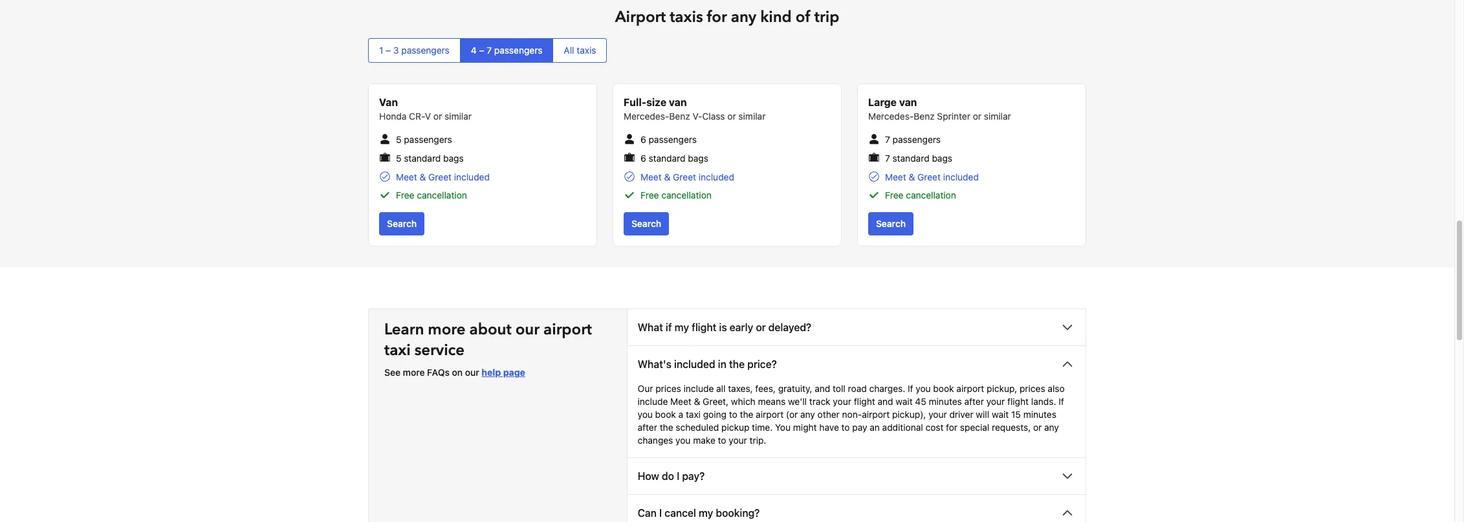 Task type: vqa. For each thing, say whether or not it's contained in the screenshot.
leftmost Level
no



Task type: describe. For each thing, give the bounding box(es) containing it.
what
[[638, 322, 663, 334]]

greet for mercedes-
[[918, 172, 941, 183]]

1 horizontal spatial i
[[677, 471, 680, 482]]

1
[[379, 45, 383, 56]]

large
[[868, 96, 897, 108]]

do
[[662, 471, 674, 482]]

how do i pay?
[[638, 471, 705, 482]]

0 vertical spatial if
[[908, 383, 914, 394]]

passengers for van
[[404, 134, 452, 145]]

– for 3
[[386, 45, 391, 56]]

about
[[469, 319, 512, 341]]

free cancellation for mercedes-
[[885, 190, 956, 201]]

bags for mercedes-
[[932, 153, 953, 164]]

1 vertical spatial more
[[403, 367, 425, 378]]

for inside our prices include all taxes, fees, gratuity, and toll road charges. if you book airport pickup, prices also include meet & greet, which means we'll track your flight and wait 45 minutes after your flight lands. if you book a taxi going to the airport (or any other non-airport pickup), your driver will wait 15 minutes after the scheduled pickup time. you might have to pay an additional cost for special requests, or any changes you make to your trip.
[[946, 422, 958, 433]]

1 horizontal spatial after
[[965, 396, 984, 407]]

1 horizontal spatial our
[[516, 319, 540, 341]]

van
[[379, 96, 398, 108]]

what's included in the price? button
[[627, 347, 1086, 383]]

greet,
[[703, 396, 729, 407]]

means
[[758, 396, 786, 407]]

2 vertical spatial the
[[660, 422, 673, 433]]

in
[[718, 359, 727, 370]]

scheduled
[[676, 422, 719, 433]]

standard for van
[[649, 153, 686, 164]]

similar inside full-size van mercedes-benz v-class or similar
[[739, 111, 766, 122]]

your down the pickup,
[[987, 396, 1005, 407]]

charges.
[[869, 383, 906, 394]]

fees,
[[756, 383, 776, 394]]

your down pickup
[[729, 435, 747, 446]]

search for cr-
[[387, 218, 417, 229]]

which
[[731, 396, 756, 407]]

meet inside our prices include all taxes, fees, gratuity, and toll road charges. if you book airport pickup, prices also include meet & greet, which means we'll track your flight and wait 45 minutes after your flight lands. if you book a taxi going to the airport (or any other non-airport pickup), your driver will wait 15 minutes after the scheduled pickup time. you might have to pay an additional cost for special requests, or any changes you make to your trip.
[[671, 396, 692, 407]]

1 vertical spatial and
[[878, 396, 893, 407]]

all
[[716, 383, 726, 394]]

how do i pay? button
[[627, 458, 1086, 495]]

1 vertical spatial minutes
[[1024, 409, 1057, 420]]

time.
[[752, 422, 773, 433]]

benz inside full-size van mercedes-benz v-class or similar
[[669, 111, 690, 122]]

cr-
[[409, 111, 425, 122]]

pickup,
[[987, 383, 1018, 394]]

standard for mercedes-
[[893, 153, 930, 164]]

road
[[848, 383, 867, 394]]

is
[[719, 322, 727, 334]]

changes
[[638, 435, 673, 446]]

bags for van
[[688, 153, 709, 164]]

sort results by element
[[368, 38, 1087, 63]]

your up cost
[[929, 409, 947, 420]]

on
[[452, 367, 463, 378]]

pay
[[853, 422, 868, 433]]

1 horizontal spatial you
[[676, 435, 691, 446]]

0 vertical spatial to
[[729, 409, 738, 420]]

your down toll
[[833, 396, 852, 407]]

van inside full-size van mercedes-benz v-class or similar
[[669, 96, 687, 108]]

what if my flight is early or delayed? button
[[627, 310, 1086, 346]]

faqs
[[427, 367, 450, 378]]

class
[[703, 111, 725, 122]]

passengers for full-size van
[[649, 134, 697, 145]]

0 horizontal spatial i
[[659, 508, 662, 519]]

van inside 'large van mercedes-benz sprinter or similar'
[[899, 96, 917, 108]]

pay?
[[682, 471, 705, 482]]

meet & greet included for cr-
[[396, 172, 490, 183]]

trip.
[[750, 435, 766, 446]]

flight inside dropdown button
[[692, 322, 717, 334]]

airport
[[615, 6, 666, 28]]

included for cr-
[[454, 172, 490, 183]]

delayed?
[[769, 322, 812, 334]]

included inside dropdown button
[[674, 359, 716, 370]]

0 vertical spatial minutes
[[929, 396, 962, 407]]

other
[[818, 409, 840, 420]]

can i cancel my booking? button
[[627, 495, 1086, 522]]

additional
[[883, 422, 923, 433]]

bags for cr-
[[443, 153, 464, 164]]

6 for 6 standard bags
[[641, 153, 646, 164]]

airport taxis for any kind of trip
[[615, 6, 840, 28]]

1 horizontal spatial any
[[801, 409, 815, 420]]

& for mercedes-
[[909, 172, 915, 183]]

taxi inside our prices include all taxes, fees, gratuity, and toll road charges. if you book airport pickup, prices also include meet & greet, which means we'll track your flight and wait 45 minutes after your flight lands. if you book a taxi going to the airport (or any other non-airport pickup), your driver will wait 15 minutes after the scheduled pickup time. you might have to pay an additional cost for special requests, or any changes you make to your trip.
[[686, 409, 701, 420]]

2 horizontal spatial flight
[[1008, 396, 1029, 407]]

booking?
[[716, 508, 760, 519]]

special
[[960, 422, 990, 433]]

can
[[638, 508, 657, 519]]

van honda cr-v or similar
[[379, 96, 472, 122]]

0 horizontal spatial our
[[465, 367, 479, 378]]

a
[[679, 409, 684, 420]]

1 vertical spatial include
[[638, 396, 668, 407]]

0 vertical spatial include
[[684, 383, 714, 394]]

pickup),
[[892, 409, 926, 420]]

price?
[[748, 359, 777, 370]]

also
[[1048, 383, 1065, 394]]

lands.
[[1031, 396, 1056, 407]]

2 horizontal spatial you
[[916, 383, 931, 394]]

greet for van
[[673, 172, 696, 183]]

how
[[638, 471, 659, 482]]

make
[[693, 435, 716, 446]]

driver
[[950, 409, 974, 420]]

benz inside 'large van mercedes-benz sprinter or similar'
[[914, 111, 935, 122]]

1 horizontal spatial wait
[[992, 409, 1009, 420]]

4
[[471, 45, 477, 56]]

– for 7
[[479, 45, 484, 56]]

might
[[793, 422, 817, 433]]

5 standard bags
[[396, 153, 464, 164]]

included for van
[[699, 172, 735, 183]]

our
[[638, 383, 653, 394]]

taxis for airport
[[670, 6, 703, 28]]

or inside full-size van mercedes-benz v-class or similar
[[728, 111, 736, 122]]

toll
[[833, 383, 846, 394]]

cancel
[[665, 508, 696, 519]]

an
[[870, 422, 880, 433]]

what's
[[638, 359, 672, 370]]

2 vertical spatial any
[[1045, 422, 1059, 433]]

search button for cr-
[[379, 213, 425, 236]]

similar inside 'large van mercedes-benz sprinter or similar'
[[984, 111, 1011, 122]]

2 prices from the left
[[1020, 383, 1046, 394]]

taxes,
[[728, 383, 753, 394]]

airport inside learn more about our airport taxi service see more faqs on our help page
[[544, 319, 592, 341]]

the inside dropdown button
[[729, 359, 745, 370]]

early
[[730, 322, 753, 334]]

my inside dropdown button
[[699, 508, 713, 519]]

honda
[[379, 111, 407, 122]]

1 vertical spatial after
[[638, 422, 658, 433]]

full-
[[624, 96, 647, 108]]

passengers for large van
[[893, 134, 941, 145]]

v-
[[693, 111, 703, 122]]

requests,
[[992, 422, 1031, 433]]

taxis for all
[[577, 45, 596, 56]]

kind
[[761, 6, 792, 28]]

meet & greet included for mercedes-
[[885, 172, 979, 183]]

what's included in the price? element
[[627, 383, 1086, 458]]

7 passengers
[[885, 134, 941, 145]]

track
[[809, 396, 831, 407]]

0 horizontal spatial book
[[655, 409, 676, 420]]

3
[[393, 45, 399, 56]]



Task type: locate. For each thing, give the bounding box(es) containing it.
2 search from the left
[[632, 218, 661, 229]]

free down 5 standard bags
[[396, 190, 415, 201]]

standard down 7 passengers
[[893, 153, 930, 164]]

of
[[796, 6, 811, 28]]

mercedes- down size
[[624, 111, 669, 122]]

v
[[425, 111, 431, 122]]

1 horizontal spatial free
[[641, 190, 659, 201]]

gratuity,
[[778, 383, 813, 394]]

included down 6 standard bags
[[699, 172, 735, 183]]

include up greet, in the left of the page
[[684, 383, 714, 394]]

0 vertical spatial our
[[516, 319, 540, 341]]

2 standard from the left
[[649, 153, 686, 164]]

or right class
[[728, 111, 736, 122]]

learn more about our airport taxi service see more faqs on our help page
[[384, 319, 592, 378]]

2 horizontal spatial similar
[[984, 111, 1011, 122]]

& down 6 standard bags
[[664, 172, 671, 183]]

0 vertical spatial taxis
[[670, 6, 703, 28]]

search
[[387, 218, 417, 229], [632, 218, 661, 229], [876, 218, 906, 229]]

0 horizontal spatial search
[[387, 218, 417, 229]]

free cancellation down 5 standard bags
[[396, 190, 467, 201]]

benz
[[669, 111, 690, 122], [914, 111, 935, 122]]

mercedes-
[[624, 111, 669, 122], [868, 111, 914, 122]]

2 free cancellation from the left
[[641, 190, 712, 201]]

any left kind
[[731, 6, 757, 28]]

all
[[564, 45, 574, 56]]

& inside our prices include all taxes, fees, gratuity, and toll road charges. if you book airport pickup, prices also include meet & greet, which means we'll track your flight and wait 45 minutes after your flight lands. if you book a taxi going to the airport (or any other non-airport pickup), your driver will wait 15 minutes after the scheduled pickup time. you might have to pay an additional cost for special requests, or any changes you make to your trip.
[[694, 396, 701, 407]]

or inside dropdown button
[[756, 322, 766, 334]]

5 for 5 passengers
[[396, 134, 402, 145]]

free for van
[[641, 190, 659, 201]]

full-size van mercedes-benz v-class or similar
[[624, 96, 766, 122]]

1 horizontal spatial prices
[[1020, 383, 1046, 394]]

taxis inside sort results by element
[[577, 45, 596, 56]]

1 horizontal spatial free cancellation
[[641, 190, 712, 201]]

3 search from the left
[[876, 218, 906, 229]]

1 horizontal spatial standard
[[649, 153, 686, 164]]

for up sort results by element
[[707, 6, 727, 28]]

meet down 5 standard bags
[[396, 172, 417, 183]]

free cancellation down 6 standard bags
[[641, 190, 712, 201]]

standard
[[404, 153, 441, 164], [649, 153, 686, 164], [893, 153, 930, 164]]

after up the changes at the bottom left of the page
[[638, 422, 658, 433]]

5 for 5 standard bags
[[396, 153, 402, 164]]

7 up 7 standard bags
[[885, 134, 890, 145]]

2 benz from the left
[[914, 111, 935, 122]]

going
[[703, 409, 727, 420]]

all taxis
[[564, 45, 596, 56]]

1 horizontal spatial flight
[[854, 396, 875, 407]]

1 vertical spatial i
[[659, 508, 662, 519]]

–
[[386, 45, 391, 56], [479, 45, 484, 56]]

0 horizontal spatial you
[[638, 409, 653, 420]]

2 horizontal spatial standard
[[893, 153, 930, 164]]

0 vertical spatial taxi
[[384, 340, 411, 361]]

and down charges.
[[878, 396, 893, 407]]

1 horizontal spatial van
[[899, 96, 917, 108]]

sprinter
[[937, 111, 971, 122]]

1 horizontal spatial my
[[699, 508, 713, 519]]

meet for van
[[641, 172, 662, 183]]

0 horizontal spatial van
[[669, 96, 687, 108]]

see
[[384, 367, 401, 378]]

1 bags from the left
[[443, 153, 464, 164]]

0 horizontal spatial any
[[731, 6, 757, 28]]

2 vertical spatial to
[[718, 435, 726, 446]]

meet up a
[[671, 396, 692, 407]]

1 vertical spatial wait
[[992, 409, 1009, 420]]

1 free from the left
[[396, 190, 415, 201]]

my right cancel
[[699, 508, 713, 519]]

benz up 7 passengers
[[914, 111, 935, 122]]

0 vertical spatial wait
[[896, 396, 913, 407]]

2 mercedes- from the left
[[868, 111, 914, 122]]

2 horizontal spatial meet & greet included
[[885, 172, 979, 183]]

page
[[503, 367, 525, 378]]

3 bags from the left
[[932, 153, 953, 164]]

greet for cr-
[[428, 172, 452, 183]]

15
[[1012, 409, 1021, 420]]

1 vertical spatial my
[[699, 508, 713, 519]]

minutes
[[929, 396, 962, 407], [1024, 409, 1057, 420]]

meet for cr-
[[396, 172, 417, 183]]

0 horizontal spatial taxi
[[384, 340, 411, 361]]

&
[[420, 172, 426, 183], [664, 172, 671, 183], [909, 172, 915, 183], [694, 396, 701, 407]]

standard down 6 passengers
[[649, 153, 686, 164]]

1 horizontal spatial –
[[479, 45, 484, 56]]

or inside 'large van mercedes-benz sprinter or similar'
[[973, 111, 982, 122]]

taxis right all
[[577, 45, 596, 56]]

van right size
[[669, 96, 687, 108]]

0 vertical spatial 7
[[487, 45, 492, 56]]

meet & greet included down 6 standard bags
[[641, 172, 735, 183]]

2 horizontal spatial to
[[842, 422, 850, 433]]

prices
[[656, 383, 681, 394], [1020, 383, 1046, 394]]

1 benz from the left
[[669, 111, 690, 122]]

5 down honda
[[396, 134, 402, 145]]

you
[[775, 422, 791, 433]]

have
[[820, 422, 839, 433]]

1 cancellation from the left
[[417, 190, 467, 201]]

2 horizontal spatial search button
[[868, 213, 914, 236]]

help
[[482, 367, 501, 378]]

6 passengers
[[641, 134, 697, 145]]

0 horizontal spatial taxis
[[577, 45, 596, 56]]

2 horizontal spatial search
[[876, 218, 906, 229]]

airport
[[544, 319, 592, 341], [957, 383, 985, 394], [756, 409, 784, 420], [862, 409, 890, 420]]

1 horizontal spatial greet
[[673, 172, 696, 183]]

45
[[915, 396, 927, 407]]

& down 7 standard bags
[[909, 172, 915, 183]]

the right in
[[729, 359, 745, 370]]

(or
[[786, 409, 798, 420]]

to
[[729, 409, 738, 420], [842, 422, 850, 433], [718, 435, 726, 446]]

6 standard bags
[[641, 153, 709, 164]]

& left greet, in the left of the page
[[694, 396, 701, 407]]

search button for mercedes-
[[868, 213, 914, 236]]

4 – 7 passengers
[[471, 45, 543, 56]]

1 search from the left
[[387, 218, 417, 229]]

1 horizontal spatial to
[[729, 409, 738, 420]]

search button
[[379, 213, 425, 236], [624, 213, 669, 236], [868, 213, 914, 236]]

cancellation for van
[[662, 190, 712, 201]]

7 down 7 passengers
[[885, 153, 890, 164]]

learn
[[384, 319, 424, 341]]

i right can
[[659, 508, 662, 519]]

any
[[731, 6, 757, 28], [801, 409, 815, 420], [1045, 422, 1059, 433]]

2 bags from the left
[[688, 153, 709, 164]]

1 standard from the left
[[404, 153, 441, 164]]

to left pay
[[842, 422, 850, 433]]

cancellation for mercedes-
[[906, 190, 956, 201]]

1 horizontal spatial book
[[934, 383, 954, 394]]

meet down 7 standard bags
[[885, 172, 906, 183]]

1 search button from the left
[[379, 213, 425, 236]]

6 up 6 standard bags
[[641, 134, 646, 145]]

0 horizontal spatial greet
[[428, 172, 452, 183]]

2 greet from the left
[[673, 172, 696, 183]]

prices right our
[[656, 383, 681, 394]]

taxi inside learn more about our airport taxi service see more faqs on our help page
[[384, 340, 411, 361]]

0 vertical spatial 5
[[396, 134, 402, 145]]

included
[[454, 172, 490, 183], [699, 172, 735, 183], [943, 172, 979, 183], [674, 359, 716, 370]]

2 6 from the top
[[641, 153, 646, 164]]

search for van
[[632, 218, 661, 229]]

3 standard from the left
[[893, 153, 930, 164]]

3 meet & greet included from the left
[[885, 172, 979, 183]]

& for cr-
[[420, 172, 426, 183]]

more right learn
[[428, 319, 466, 341]]

1 – from the left
[[386, 45, 391, 56]]

trip
[[815, 6, 840, 28]]

greet down 5 standard bags
[[428, 172, 452, 183]]

2 free from the left
[[641, 190, 659, 201]]

after
[[965, 396, 984, 407], [638, 422, 658, 433]]

or right early at bottom
[[756, 322, 766, 334]]

bags down the 5 passengers
[[443, 153, 464, 164]]

5 down the 5 passengers
[[396, 153, 402, 164]]

or right requests,
[[1034, 422, 1042, 433]]

5 passengers
[[396, 134, 452, 145]]

3 free cancellation from the left
[[885, 190, 956, 201]]

what's included in the price?
[[638, 359, 777, 370]]

we'll
[[788, 396, 807, 407]]

1 vertical spatial 5
[[396, 153, 402, 164]]

2 meet & greet included from the left
[[641, 172, 735, 183]]

1 vertical spatial the
[[740, 409, 754, 420]]

0 horizontal spatial more
[[403, 367, 425, 378]]

1 van from the left
[[669, 96, 687, 108]]

0 horizontal spatial for
[[707, 6, 727, 28]]

1 horizontal spatial search
[[632, 218, 661, 229]]

1 vertical spatial 6
[[641, 153, 646, 164]]

free for mercedes-
[[885, 190, 904, 201]]

7 standard bags
[[885, 153, 953, 164]]

0 vertical spatial and
[[815, 383, 831, 394]]

similar inside van honda cr-v or similar
[[445, 111, 472, 122]]

standard down the 5 passengers
[[404, 153, 441, 164]]

7 for 7 passengers
[[885, 134, 890, 145]]

more
[[428, 319, 466, 341], [403, 367, 425, 378]]

van
[[669, 96, 687, 108], [899, 96, 917, 108]]

search button for van
[[624, 213, 669, 236]]

6 down 6 passengers
[[641, 153, 646, 164]]

included down 5 standard bags
[[454, 172, 490, 183]]

pickup
[[722, 422, 750, 433]]

free down 6 standard bags
[[641, 190, 659, 201]]

bags down 7 passengers
[[932, 153, 953, 164]]

1 vertical spatial for
[[946, 422, 958, 433]]

0 vertical spatial any
[[731, 6, 757, 28]]

for
[[707, 6, 727, 28], [946, 422, 958, 433]]

greet down 6 standard bags
[[673, 172, 696, 183]]

3 similar from the left
[[984, 111, 1011, 122]]

free cancellation for cr-
[[396, 190, 467, 201]]

standard for cr-
[[404, 153, 441, 164]]

2 vertical spatial you
[[676, 435, 691, 446]]

1 5 from the top
[[396, 134, 402, 145]]

0 horizontal spatial prices
[[656, 383, 681, 394]]

you up 45
[[916, 383, 931, 394]]

include down our
[[638, 396, 668, 407]]

meet & greet included down 5 standard bags
[[396, 172, 490, 183]]

6 for 6 passengers
[[641, 134, 646, 145]]

7 for 7 standard bags
[[885, 153, 890, 164]]

1 vertical spatial our
[[465, 367, 479, 378]]

van right large
[[899, 96, 917, 108]]

5
[[396, 134, 402, 145], [396, 153, 402, 164]]

any up might
[[801, 409, 815, 420]]

meet & greet included
[[396, 172, 490, 183], [641, 172, 735, 183], [885, 172, 979, 183]]

book
[[934, 383, 954, 394], [655, 409, 676, 420]]

and up track
[[815, 383, 831, 394]]

passengers up 6 standard bags
[[649, 134, 697, 145]]

& for van
[[664, 172, 671, 183]]

free cancellation down 7 standard bags
[[885, 190, 956, 201]]

1 6 from the top
[[641, 134, 646, 145]]

taxi
[[384, 340, 411, 361], [686, 409, 701, 420]]

similar
[[445, 111, 472, 122], [739, 111, 766, 122], [984, 111, 1011, 122]]

help page link
[[482, 367, 525, 378]]

my right if
[[675, 322, 689, 334]]

flight left is
[[692, 322, 717, 334]]

the up the changes at the bottom left of the page
[[660, 422, 673, 433]]

1 vertical spatial if
[[1059, 396, 1064, 407]]

3 search button from the left
[[868, 213, 914, 236]]

our prices include all taxes, fees, gratuity, and toll road charges. if you book airport pickup, prices also include meet & greet, which means we'll track your flight and wait 45 minutes after your flight lands. if you book a taxi going to the airport (or any other non-airport pickup), your driver will wait 15 minutes after the scheduled pickup time. you might have to pay an additional cost for special requests, or any changes you make to your trip.
[[638, 383, 1065, 446]]

for down driver
[[946, 422, 958, 433]]

1 meet & greet included from the left
[[396, 172, 490, 183]]

meet & greet included for van
[[641, 172, 735, 183]]

bags
[[443, 153, 464, 164], [688, 153, 709, 164], [932, 153, 953, 164]]

passengers right 4
[[494, 45, 543, 56]]

cancellation down 7 standard bags
[[906, 190, 956, 201]]

flight up 15
[[1008, 396, 1029, 407]]

1 similar from the left
[[445, 111, 472, 122]]

0 vertical spatial i
[[677, 471, 680, 482]]

passengers up 7 standard bags
[[893, 134, 941, 145]]

the
[[729, 359, 745, 370], [740, 409, 754, 420], [660, 422, 673, 433]]

meet & greet included down 7 standard bags
[[885, 172, 979, 183]]

bags down 6 passengers
[[688, 153, 709, 164]]

0 horizontal spatial standard
[[404, 153, 441, 164]]

to right 'make'
[[718, 435, 726, 446]]

included left in
[[674, 359, 716, 370]]

or inside our prices include all taxes, fees, gratuity, and toll road charges. if you book airport pickup, prices also include meet & greet, which means we'll track your flight and wait 45 minutes after your flight lands. if you book a taxi going to the airport (or any other non-airport pickup), your driver will wait 15 minutes after the scheduled pickup time. you might have to pay an additional cost for special requests, or any changes you make to your trip.
[[1034, 422, 1042, 433]]

2 horizontal spatial free cancellation
[[885, 190, 956, 201]]

if right charges.
[[908, 383, 914, 394]]

1 vertical spatial taxi
[[686, 409, 701, 420]]

0 horizontal spatial –
[[386, 45, 391, 56]]

our right the about
[[516, 319, 540, 341]]

2 cancellation from the left
[[662, 190, 712, 201]]

1 mercedes- from the left
[[624, 111, 669, 122]]

or inside van honda cr-v or similar
[[434, 111, 442, 122]]

will
[[976, 409, 990, 420]]

free cancellation
[[396, 190, 467, 201], [641, 190, 712, 201], [885, 190, 956, 201]]

cancellation down 5 standard bags
[[417, 190, 467, 201]]

book up driver
[[934, 383, 954, 394]]

or right v
[[434, 111, 442, 122]]

can i cancel my booking?
[[638, 508, 760, 519]]

1 horizontal spatial more
[[428, 319, 466, 341]]

more right the see
[[403, 367, 425, 378]]

free down 7 standard bags
[[885, 190, 904, 201]]

0 horizontal spatial similar
[[445, 111, 472, 122]]

minutes up driver
[[929, 396, 962, 407]]

0 horizontal spatial cancellation
[[417, 190, 467, 201]]

if down also in the bottom right of the page
[[1059, 396, 1064, 407]]

0 vertical spatial you
[[916, 383, 931, 394]]

included down 7 standard bags
[[943, 172, 979, 183]]

3 free from the left
[[885, 190, 904, 201]]

1 horizontal spatial search button
[[624, 213, 669, 236]]

0 horizontal spatial free
[[396, 190, 415, 201]]

– right 4
[[479, 45, 484, 56]]

7 right 4
[[487, 45, 492, 56]]

your
[[833, 396, 852, 407], [987, 396, 1005, 407], [929, 409, 947, 420], [729, 435, 747, 446]]

cancellation down 6 standard bags
[[662, 190, 712, 201]]

similar right v
[[445, 111, 472, 122]]

0 horizontal spatial minutes
[[929, 396, 962, 407]]

meet down 6 standard bags
[[641, 172, 662, 183]]

1 horizontal spatial taxi
[[686, 409, 701, 420]]

mercedes- down large
[[868, 111, 914, 122]]

0 horizontal spatial benz
[[669, 111, 690, 122]]

0 horizontal spatial wait
[[896, 396, 913, 407]]

benz left v-
[[669, 111, 690, 122]]

and
[[815, 383, 831, 394], [878, 396, 893, 407]]

0 horizontal spatial mercedes-
[[624, 111, 669, 122]]

3 greet from the left
[[918, 172, 941, 183]]

if
[[666, 322, 672, 334]]

7 inside sort results by element
[[487, 45, 492, 56]]

2 – from the left
[[479, 45, 484, 56]]

our right the on
[[465, 367, 479, 378]]

2 van from the left
[[899, 96, 917, 108]]

2 5 from the top
[[396, 153, 402, 164]]

included for mercedes-
[[943, 172, 979, 183]]

similar right class
[[739, 111, 766, 122]]

0 vertical spatial for
[[707, 6, 727, 28]]

non-
[[842, 409, 862, 420]]

minutes down lands.
[[1024, 409, 1057, 420]]

wait left 15
[[992, 409, 1009, 420]]

meet
[[396, 172, 417, 183], [641, 172, 662, 183], [885, 172, 906, 183], [671, 396, 692, 407]]

1 vertical spatial 7
[[885, 134, 890, 145]]

passengers right 3
[[401, 45, 450, 56]]

mercedes- inside full-size van mercedes-benz v-class or similar
[[624, 111, 669, 122]]

my inside dropdown button
[[675, 322, 689, 334]]

2 search button from the left
[[624, 213, 669, 236]]

wait up pickup),
[[896, 396, 913, 407]]

0 vertical spatial book
[[934, 383, 954, 394]]

1 horizontal spatial benz
[[914, 111, 935, 122]]

7
[[487, 45, 492, 56], [885, 134, 890, 145], [885, 153, 890, 164]]

large van mercedes-benz sprinter or similar
[[868, 96, 1011, 122]]

0 vertical spatial my
[[675, 322, 689, 334]]

wait
[[896, 396, 913, 407], [992, 409, 1009, 420]]

0 horizontal spatial and
[[815, 383, 831, 394]]

3 cancellation from the left
[[906, 190, 956, 201]]

2 similar from the left
[[739, 111, 766, 122]]

1 horizontal spatial and
[[878, 396, 893, 407]]

1 vertical spatial to
[[842, 422, 850, 433]]

or right sprinter
[[973, 111, 982, 122]]

or
[[434, 111, 442, 122], [728, 111, 736, 122], [973, 111, 982, 122], [756, 322, 766, 334], [1034, 422, 1042, 433]]

1 vertical spatial any
[[801, 409, 815, 420]]

taxis right the airport
[[670, 6, 703, 28]]

2 vertical spatial 7
[[885, 153, 890, 164]]

flight down road at bottom right
[[854, 396, 875, 407]]

you down our
[[638, 409, 653, 420]]

0 horizontal spatial bags
[[443, 153, 464, 164]]

my
[[675, 322, 689, 334], [699, 508, 713, 519]]

i right do
[[677, 471, 680, 482]]

1 horizontal spatial cancellation
[[662, 190, 712, 201]]

1 vertical spatial book
[[655, 409, 676, 420]]

cancellation for cr-
[[417, 190, 467, 201]]

2 horizontal spatial greet
[[918, 172, 941, 183]]

0 vertical spatial more
[[428, 319, 466, 341]]

1 horizontal spatial similar
[[739, 111, 766, 122]]

1 greet from the left
[[428, 172, 452, 183]]

free for cr-
[[396, 190, 415, 201]]

similar right sprinter
[[984, 111, 1011, 122]]

i
[[677, 471, 680, 482], [659, 508, 662, 519]]

taxi right a
[[686, 409, 701, 420]]

1 horizontal spatial if
[[1059, 396, 1064, 407]]

you down scheduled
[[676, 435, 691, 446]]

1 vertical spatial taxis
[[577, 45, 596, 56]]

0 horizontal spatial meet & greet included
[[396, 172, 490, 183]]

0 horizontal spatial free cancellation
[[396, 190, 467, 201]]

meet for mercedes-
[[885, 172, 906, 183]]

free cancellation for van
[[641, 190, 712, 201]]

service
[[415, 340, 465, 361]]

search for mercedes-
[[876, 218, 906, 229]]

mercedes- inside 'large van mercedes-benz sprinter or similar'
[[868, 111, 914, 122]]

1 free cancellation from the left
[[396, 190, 467, 201]]

book left a
[[655, 409, 676, 420]]

1 – 3 passengers
[[379, 45, 450, 56]]

1 prices from the left
[[656, 383, 681, 394]]

taxi up the see
[[384, 340, 411, 361]]

to up pickup
[[729, 409, 738, 420]]



